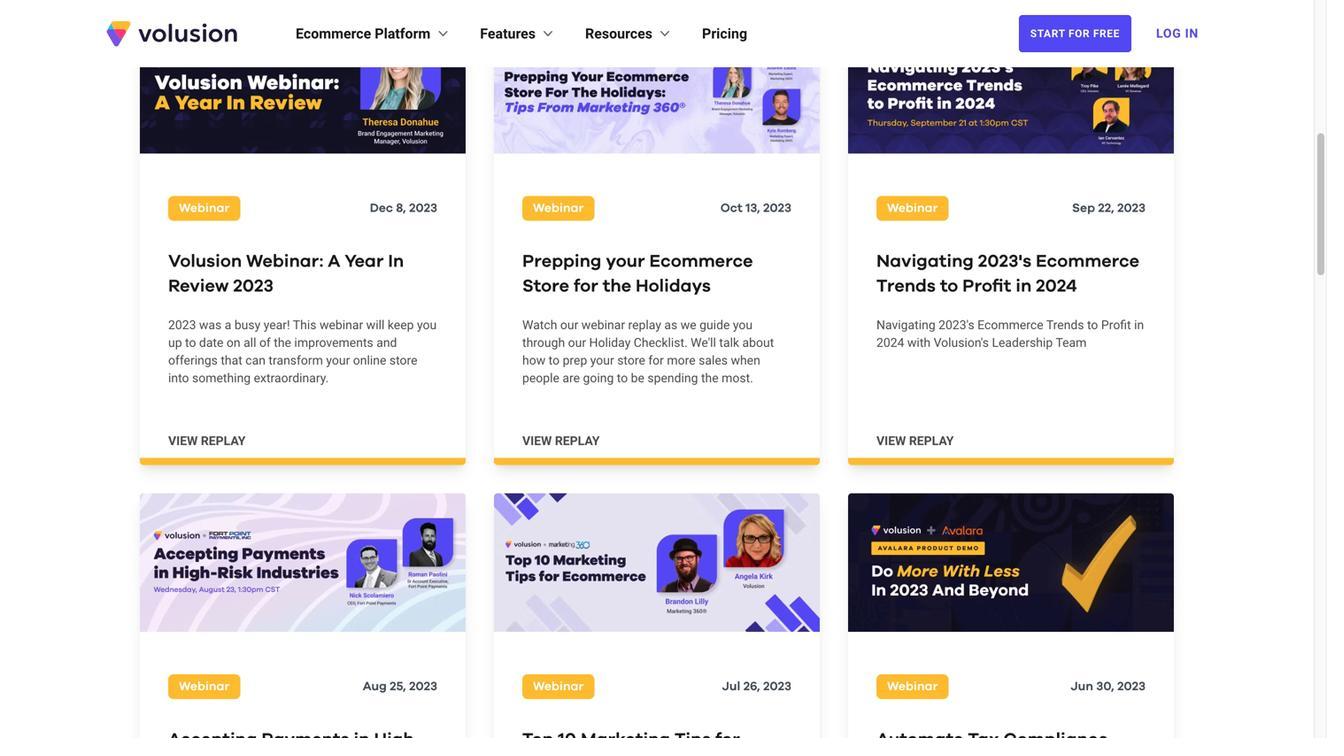 Task type: vqa. For each thing, say whether or not it's contained in the screenshot.


Task type: describe. For each thing, give the bounding box(es) containing it.
extraordinary.
[[254, 371, 329, 386]]

volusion's
[[934, 336, 989, 350]]

offerings
[[168, 353, 218, 368]]

sep 22, 2023
[[1072, 202, 1146, 215]]

dec
[[370, 202, 393, 215]]

navigating for navigating 2023's ecommerce trends to profit in 2024 with volusion's leadership team
[[877, 318, 936, 333]]

on
[[227, 336, 240, 350]]

start for free link
[[1019, 15, 1132, 52]]

improvements
[[294, 336, 373, 350]]

ecommerce platform
[[296, 25, 431, 42]]

resources
[[585, 25, 653, 42]]

25,
[[390, 681, 406, 693]]

transform
[[269, 353, 323, 368]]

watch our webinar replay as we guide you through our holiday checklist. we'll talk about how to prep your store for more sales when people are going to be spending the most.
[[522, 318, 774, 386]]

this
[[293, 318, 317, 333]]

was
[[199, 318, 222, 333]]

in
[[388, 253, 404, 271]]

you inside '2023 was a busy year! this webinar will keep you up to date on all of the improvements and offerings that can transform your online store into something extraordinary.'
[[417, 318, 437, 333]]

guide
[[700, 318, 730, 333]]

2023's for navigating 2023's ecommerce trends to profit in 2024 with volusion's leadership team
[[939, 318, 975, 333]]

log
[[1156, 26, 1182, 41]]

spending
[[648, 371, 698, 386]]

2023's for navigating 2023's ecommerce trends to profit in 2024
[[978, 253, 1032, 271]]

with
[[908, 336, 931, 350]]

the inside prepping your ecommerce store for the holidays
[[603, 278, 631, 295]]

webinar for aug 25, 2023
[[179, 681, 230, 693]]

ecommerce for navigating 2023's ecommerce trends to profit in 2024
[[1036, 253, 1140, 271]]

keep
[[388, 318, 414, 333]]

2023 inside volusion webinar: a year in review 2023
[[233, 278, 274, 295]]

resources button
[[585, 23, 674, 44]]

pricing
[[702, 25, 747, 42]]

trends for navigating 2023's ecommerce trends to profit in 2024
[[877, 278, 936, 295]]

webinar for dec 8, 2023
[[179, 202, 230, 215]]

1 vertical spatial our
[[568, 336, 586, 350]]

2023 inside '2023 was a busy year! this webinar will keep you up to date on all of the improvements and offerings that can transform your online store into something extraordinary.'
[[168, 318, 196, 333]]

talk
[[719, 336, 739, 350]]

all
[[244, 336, 256, 350]]

store inside '2023 was a busy year! this webinar will keep you up to date on all of the improvements and offerings that can transform your online store into something extraordinary.'
[[389, 353, 418, 368]]

2024 for navigating 2023's ecommerce trends to profit in 2024 with volusion's leadership team
[[877, 336, 904, 350]]

prepping
[[522, 253, 602, 271]]

features
[[480, 25, 536, 42]]

start
[[1030, 27, 1066, 40]]

view for prepping your ecommerce store for the holidays
[[522, 434, 552, 449]]

top 10 marketing tips for ecommerce image
[[494, 494, 820, 632]]

a
[[328, 253, 340, 271]]

free
[[1093, 27, 1120, 40]]

year!
[[264, 318, 290, 333]]

more
[[667, 353, 696, 368]]

pricing link
[[702, 23, 747, 44]]

a
[[225, 318, 231, 333]]

store
[[522, 278, 569, 295]]

view replay for profit
[[877, 434, 954, 449]]

features button
[[480, 23, 557, 44]]

8,
[[396, 202, 406, 215]]

into
[[168, 371, 189, 386]]

team
[[1056, 336, 1087, 350]]

30,
[[1096, 681, 1115, 693]]

people
[[522, 371, 560, 386]]

date
[[199, 336, 224, 350]]

log in
[[1156, 26, 1199, 41]]

replay inside 'watch our webinar replay as we guide you through our holiday checklist. we'll talk about how to prep your store for more sales when people are going to be spending the most.'
[[628, 318, 661, 333]]

prepping your ecommerce store for the holidays
[[522, 253, 753, 295]]

2023 for aug 25, 2023
[[409, 681, 437, 693]]

can
[[246, 353, 266, 368]]

holidays
[[636, 278, 711, 295]]

volusion webinar: a year in review 2023 image
[[140, 15, 466, 154]]

2023 for oct 13, 2023
[[763, 202, 792, 215]]

review
[[168, 278, 229, 295]]

going
[[583, 371, 614, 386]]

year
[[345, 253, 384, 271]]

26,
[[744, 681, 760, 693]]

dec 8, 2023
[[370, 202, 437, 215]]

watch
[[522, 318, 557, 333]]

holiday
[[589, 336, 631, 350]]

2023 was a busy year! this webinar will keep you up to date on all of the improvements and offerings that can transform your online store into something extraordinary.
[[168, 318, 437, 386]]

22,
[[1098, 202, 1115, 215]]

we'll
[[691, 336, 716, 350]]

checklist.
[[634, 336, 688, 350]]

ecommerce inside dropdown button
[[296, 25, 371, 42]]

jul
[[722, 681, 741, 693]]

2023 for dec 8, 2023
[[409, 202, 437, 215]]

your inside prepping your ecommerce store for the holidays
[[606, 253, 645, 271]]

prepping your ecommerce store for the holidays image
[[494, 15, 820, 154]]

0 vertical spatial our
[[560, 318, 578, 333]]

be
[[631, 371, 645, 386]]

jun 30, 2023
[[1071, 681, 1146, 693]]

volusion webinar: a year in review 2023
[[168, 253, 404, 295]]

view replay button for profit
[[877, 433, 954, 450]]



Task type: locate. For each thing, give the bounding box(es) containing it.
the left "holidays"
[[603, 278, 631, 295]]

jul 26, 2023
[[722, 681, 792, 693]]

store up be
[[617, 353, 645, 368]]

2023 for jun 30, 2023
[[1118, 681, 1146, 693]]

store inside 'watch our webinar replay as we guide you through our holiday checklist. we'll talk about how to prep your store for more sales when people are going to be spending the most.'
[[617, 353, 645, 368]]

automate tax compliance with avalara and volusion image
[[848, 494, 1174, 632]]

in for navigating 2023's ecommerce trends to profit in 2024
[[1016, 278, 1032, 295]]

view replay
[[168, 434, 246, 449], [522, 434, 600, 449], [877, 434, 954, 449]]

1 horizontal spatial view
[[522, 434, 552, 449]]

1 horizontal spatial view replay
[[522, 434, 600, 449]]

0 horizontal spatial store
[[389, 353, 418, 368]]

to inside '2023 was a busy year! this webinar will keep you up to date on all of the improvements and offerings that can transform your online store into something extraordinary.'
[[185, 336, 196, 350]]

13,
[[746, 202, 760, 215]]

in
[[1016, 278, 1032, 295], [1134, 318, 1144, 333]]

0 vertical spatial 2023's
[[978, 253, 1032, 271]]

1 vertical spatial in
[[1134, 318, 1144, 333]]

accepting payments in high-risk industries image
[[140, 494, 466, 632]]

0 horizontal spatial 2024
[[877, 336, 904, 350]]

2024 inside navigating 2023's ecommerce trends to profit in 2024 with volusion's leadership team
[[877, 336, 904, 350]]

2023
[[409, 202, 437, 215], [763, 202, 792, 215], [1118, 202, 1146, 215], [233, 278, 274, 295], [168, 318, 196, 333], [409, 681, 437, 693], [763, 681, 792, 693], [1118, 681, 1146, 693]]

of
[[259, 336, 271, 350]]

replay for volusion webinar: a year in review 2023
[[201, 434, 246, 449]]

when
[[731, 353, 760, 368]]

most.
[[722, 371, 753, 386]]

1 navigating from the top
[[877, 253, 974, 271]]

for
[[1069, 27, 1090, 40]]

for inside prepping your ecommerce store for the holidays
[[574, 278, 598, 295]]

sales
[[699, 353, 728, 368]]

through
[[522, 336, 565, 350]]

replay for navigating 2023's ecommerce trends to profit in 2024
[[909, 434, 954, 449]]

0 horizontal spatial you
[[417, 318, 437, 333]]

1 horizontal spatial view replay button
[[522, 433, 600, 450]]

0 vertical spatial navigating
[[877, 253, 974, 271]]

to
[[940, 278, 958, 295], [1087, 318, 1098, 333], [185, 336, 196, 350], [549, 353, 560, 368], [617, 371, 628, 386]]

webinar for oct 13, 2023
[[533, 202, 584, 215]]

for
[[574, 278, 598, 295], [648, 353, 664, 368]]

0 vertical spatial for
[[574, 278, 598, 295]]

view replay for review
[[168, 434, 246, 449]]

something
[[192, 371, 251, 386]]

0 vertical spatial 2024
[[1036, 278, 1077, 295]]

1 vertical spatial 2024
[[877, 336, 904, 350]]

3 view replay from the left
[[877, 434, 954, 449]]

ecommerce up the leadership
[[978, 318, 1044, 333]]

1 vertical spatial navigating
[[877, 318, 936, 333]]

webinar inside '2023 was a busy year! this webinar will keep you up to date on all of the improvements and offerings that can transform your online store into something extraordinary.'
[[320, 318, 363, 333]]

in for navigating 2023's ecommerce trends to profit in 2024 with volusion's leadership team
[[1134, 318, 1144, 333]]

replay
[[628, 318, 661, 333], [201, 434, 246, 449], [555, 434, 600, 449], [909, 434, 954, 449]]

online
[[353, 353, 386, 368]]

2024 for navigating 2023's ecommerce trends to profit in 2024
[[1036, 278, 1077, 295]]

2 webinar from the left
[[582, 318, 625, 333]]

1 horizontal spatial 2023's
[[978, 253, 1032, 271]]

1 vertical spatial trends
[[1046, 318, 1084, 333]]

platform
[[375, 25, 431, 42]]

prep
[[563, 353, 587, 368]]

2024 up team
[[1036, 278, 1077, 295]]

view
[[168, 434, 198, 449], [522, 434, 552, 449], [877, 434, 906, 449]]

1 horizontal spatial in
[[1134, 318, 1144, 333]]

ecommerce
[[296, 25, 371, 42], [649, 253, 753, 271], [1036, 253, 1140, 271], [978, 318, 1044, 333]]

ecommerce inside navigating 2023's ecommerce trends to profit in 2024
[[1036, 253, 1140, 271]]

1 vertical spatial the
[[274, 336, 291, 350]]

0 horizontal spatial webinar
[[320, 318, 363, 333]]

2 view replay from the left
[[522, 434, 600, 449]]

0 horizontal spatial for
[[574, 278, 598, 295]]

2023's inside navigating 2023's ecommerce trends to profit in 2024 with volusion's leadership team
[[939, 318, 975, 333]]

2023 up busy
[[233, 278, 274, 295]]

your down improvements
[[326, 353, 350, 368]]

your
[[606, 253, 645, 271], [326, 353, 350, 368], [590, 353, 614, 368]]

ecommerce up "holidays"
[[649, 253, 753, 271]]

ecommerce inside prepping your ecommerce store for the holidays
[[649, 253, 753, 271]]

0 horizontal spatial in
[[1016, 278, 1032, 295]]

view for volusion webinar: a year in review 2023
[[168, 434, 198, 449]]

2023's
[[978, 253, 1032, 271], [939, 318, 975, 333]]

profit for navigating 2023's ecommerce trends to profit in 2024 with volusion's leadership team
[[1101, 318, 1131, 333]]

2 view replay button from the left
[[522, 433, 600, 450]]

webinar:
[[246, 253, 324, 271]]

for down prepping
[[574, 278, 598, 295]]

as
[[664, 318, 678, 333]]

1 horizontal spatial store
[[617, 353, 645, 368]]

0 horizontal spatial trends
[[877, 278, 936, 295]]

2 view from the left
[[522, 434, 552, 449]]

aug
[[363, 681, 387, 693]]

ecommerce for prepping your ecommerce store for the holidays
[[649, 253, 753, 271]]

ecommerce for navigating 2023's ecommerce trends to profit in 2024 with volusion's leadership team
[[978, 318, 1044, 333]]

0 horizontal spatial 2023's
[[939, 318, 975, 333]]

will
[[366, 318, 385, 333]]

2024 left with
[[877, 336, 904, 350]]

are
[[563, 371, 580, 386]]

ecommerce platform button
[[296, 23, 452, 44]]

trends for navigating 2023's ecommerce trends to profit in 2024 with volusion's leadership team
[[1046, 318, 1084, 333]]

view replay button for review
[[168, 433, 246, 450]]

view replay button
[[168, 433, 246, 450], [522, 433, 600, 450], [877, 433, 954, 450]]

1 horizontal spatial you
[[733, 318, 753, 333]]

2023's up navigating 2023's ecommerce trends to profit in 2024 with volusion's leadership team
[[978, 253, 1032, 271]]

2 vertical spatial the
[[701, 371, 719, 386]]

trends inside navigating 2023's ecommerce trends to profit in 2024 with volusion's leadership team
[[1046, 318, 1084, 333]]

jun
[[1071, 681, 1093, 693]]

start for free
[[1030, 27, 1120, 40]]

2023 right "26,"
[[763, 681, 792, 693]]

3 view replay button from the left
[[877, 433, 954, 450]]

navigating for navigating 2023's ecommerce trends to profit in 2024
[[877, 253, 974, 271]]

you right keep
[[417, 318, 437, 333]]

how
[[522, 353, 546, 368]]

log in link
[[1146, 14, 1210, 53]]

leadership
[[992, 336, 1053, 350]]

webinar up holiday
[[582, 318, 625, 333]]

to inside navigating 2023's ecommerce trends to profit in 2024 with volusion's leadership team
[[1087, 318, 1098, 333]]

0 horizontal spatial the
[[274, 336, 291, 350]]

oct 13, 2023
[[720, 202, 792, 215]]

you inside 'watch our webinar replay as we guide you through our holiday checklist. we'll talk about how to prep your store for more sales when people are going to be spending the most.'
[[733, 318, 753, 333]]

store down and
[[389, 353, 418, 368]]

replay for prepping your ecommerce store for the holidays
[[555, 434, 600, 449]]

2023 for sep 22, 2023
[[1118, 202, 1146, 215]]

1 horizontal spatial the
[[603, 278, 631, 295]]

2023's inside navigating 2023's ecommerce trends to profit in 2024
[[978, 253, 1032, 271]]

0 vertical spatial in
[[1016, 278, 1032, 295]]

up
[[168, 336, 182, 350]]

your up "holidays"
[[606, 253, 645, 271]]

navigating 2023's ecommerce trends to profit in 2024 image
[[848, 15, 1174, 154]]

webinar for sep 22, 2023
[[887, 202, 938, 215]]

1 horizontal spatial profit
[[1101, 318, 1131, 333]]

1 store from the left
[[389, 353, 418, 368]]

ecommerce left platform
[[296, 25, 371, 42]]

profit
[[963, 278, 1012, 295], [1101, 318, 1131, 333]]

2 navigating from the top
[[877, 318, 936, 333]]

0 horizontal spatial profit
[[963, 278, 1012, 295]]

your inside '2023 was a busy year! this webinar will keep you up to date on all of the improvements and offerings that can transform your online store into something extraordinary.'
[[326, 353, 350, 368]]

webinar for jun 30, 2023
[[887, 681, 938, 693]]

webinar
[[320, 318, 363, 333], [582, 318, 625, 333]]

1 view replay button from the left
[[168, 433, 246, 450]]

0 vertical spatial trends
[[877, 278, 936, 295]]

0 horizontal spatial view replay
[[168, 434, 246, 449]]

trends up with
[[877, 278, 936, 295]]

1 you from the left
[[417, 318, 437, 333]]

2024 inside navigating 2023's ecommerce trends to profit in 2024
[[1036, 278, 1077, 295]]

sep
[[1072, 202, 1095, 215]]

that
[[221, 353, 242, 368]]

2023 right '30,'
[[1118, 681, 1146, 693]]

our up prep
[[568, 336, 586, 350]]

webinar
[[179, 202, 230, 215], [533, 202, 584, 215], [887, 202, 938, 215], [179, 681, 230, 693], [533, 681, 584, 693], [887, 681, 938, 693]]

volusion
[[168, 253, 242, 271]]

your inside 'watch our webinar replay as we guide you through our holiday checklist. we'll talk about how to prep your store for more sales when people are going to be spending the most.'
[[590, 353, 614, 368]]

2024
[[1036, 278, 1077, 295], [877, 336, 904, 350]]

1 vertical spatial 2023's
[[939, 318, 975, 333]]

to inside navigating 2023's ecommerce trends to profit in 2024
[[940, 278, 958, 295]]

navigating 2023's ecommerce trends to profit in 2024
[[877, 253, 1140, 295]]

profit for navigating 2023's ecommerce trends to profit in 2024
[[963, 278, 1012, 295]]

oct
[[720, 202, 743, 215]]

we
[[681, 318, 697, 333]]

view replay for the
[[522, 434, 600, 449]]

2023 up up
[[168, 318, 196, 333]]

you
[[417, 318, 437, 333], [733, 318, 753, 333]]

navigating inside navigating 2023's ecommerce trends to profit in 2024
[[877, 253, 974, 271]]

1 view from the left
[[168, 434, 198, 449]]

our
[[560, 318, 578, 333], [568, 336, 586, 350]]

webinar for jul 26, 2023
[[533, 681, 584, 693]]

2023 for jul 26, 2023
[[763, 681, 792, 693]]

the down sales
[[701, 371, 719, 386]]

webinar up improvements
[[320, 318, 363, 333]]

in inside navigating 2023's ecommerce trends to profit in 2024
[[1016, 278, 1032, 295]]

1 horizontal spatial webinar
[[582, 318, 625, 333]]

profit inside navigating 2023's ecommerce trends to profit in 2024 with volusion's leadership team
[[1101, 318, 1131, 333]]

2 store from the left
[[617, 353, 645, 368]]

0 horizontal spatial view
[[168, 434, 198, 449]]

navigating
[[877, 253, 974, 271], [877, 318, 936, 333]]

our right watch
[[560, 318, 578, 333]]

view replay button for the
[[522, 433, 600, 450]]

1 horizontal spatial trends
[[1046, 318, 1084, 333]]

navigating 2023's ecommerce trends to profit in 2024 with volusion's leadership team
[[877, 318, 1144, 350]]

1 vertical spatial profit
[[1101, 318, 1131, 333]]

1 horizontal spatial for
[[648, 353, 664, 368]]

the inside 'watch our webinar replay as we guide you through our holiday checklist. we'll talk about how to prep your store for more sales when people are going to be spending the most.'
[[701, 371, 719, 386]]

busy
[[234, 318, 261, 333]]

2023 right 22,
[[1118, 202, 1146, 215]]

1 vertical spatial for
[[648, 353, 664, 368]]

the inside '2023 was a busy year! this webinar will keep you up to date on all of the improvements and offerings that can transform your online store into something extraordinary.'
[[274, 336, 291, 350]]

webinar inside 'watch our webinar replay as we guide you through our holiday checklist. we'll talk about how to prep your store for more sales when people are going to be spending the most.'
[[582, 318, 625, 333]]

2023 right 13,
[[763, 202, 792, 215]]

trends up team
[[1046, 318, 1084, 333]]

you up "talk"
[[733, 318, 753, 333]]

2 horizontal spatial the
[[701, 371, 719, 386]]

2023 right 25,
[[409, 681, 437, 693]]

2023 right 8,
[[409, 202, 437, 215]]

trends inside navigating 2023's ecommerce trends to profit in 2024
[[877, 278, 936, 295]]

and
[[376, 336, 397, 350]]

1 horizontal spatial 2024
[[1036, 278, 1077, 295]]

view for navigating 2023's ecommerce trends to profit in 2024
[[877, 434, 906, 449]]

1 view replay from the left
[[168, 434, 246, 449]]

navigating inside navigating 2023's ecommerce trends to profit in 2024 with volusion's leadership team
[[877, 318, 936, 333]]

ecommerce down sep
[[1036, 253, 1140, 271]]

3 view from the left
[[877, 434, 906, 449]]

the
[[603, 278, 631, 295], [274, 336, 291, 350], [701, 371, 719, 386]]

for down checklist.
[[648, 353, 664, 368]]

store
[[389, 353, 418, 368], [617, 353, 645, 368]]

2 horizontal spatial view replay button
[[877, 433, 954, 450]]

0 vertical spatial the
[[603, 278, 631, 295]]

in inside navigating 2023's ecommerce trends to profit in 2024 with volusion's leadership team
[[1134, 318, 1144, 333]]

0 vertical spatial profit
[[963, 278, 1012, 295]]

the right of
[[274, 336, 291, 350]]

2 horizontal spatial view
[[877, 434, 906, 449]]

about
[[743, 336, 774, 350]]

2023's up volusion's
[[939, 318, 975, 333]]

your up going
[[590, 353, 614, 368]]

in
[[1185, 26, 1199, 41]]

2 horizontal spatial view replay
[[877, 434, 954, 449]]

2 you from the left
[[733, 318, 753, 333]]

aug 25, 2023
[[363, 681, 437, 693]]

for inside 'watch our webinar replay as we guide you through our holiday checklist. we'll talk about how to prep your store for more sales when people are going to be spending the most.'
[[648, 353, 664, 368]]

0 horizontal spatial view replay button
[[168, 433, 246, 450]]

1 webinar from the left
[[320, 318, 363, 333]]

profit inside navigating 2023's ecommerce trends to profit in 2024
[[963, 278, 1012, 295]]

ecommerce inside navigating 2023's ecommerce trends to profit in 2024 with volusion's leadership team
[[978, 318, 1044, 333]]



